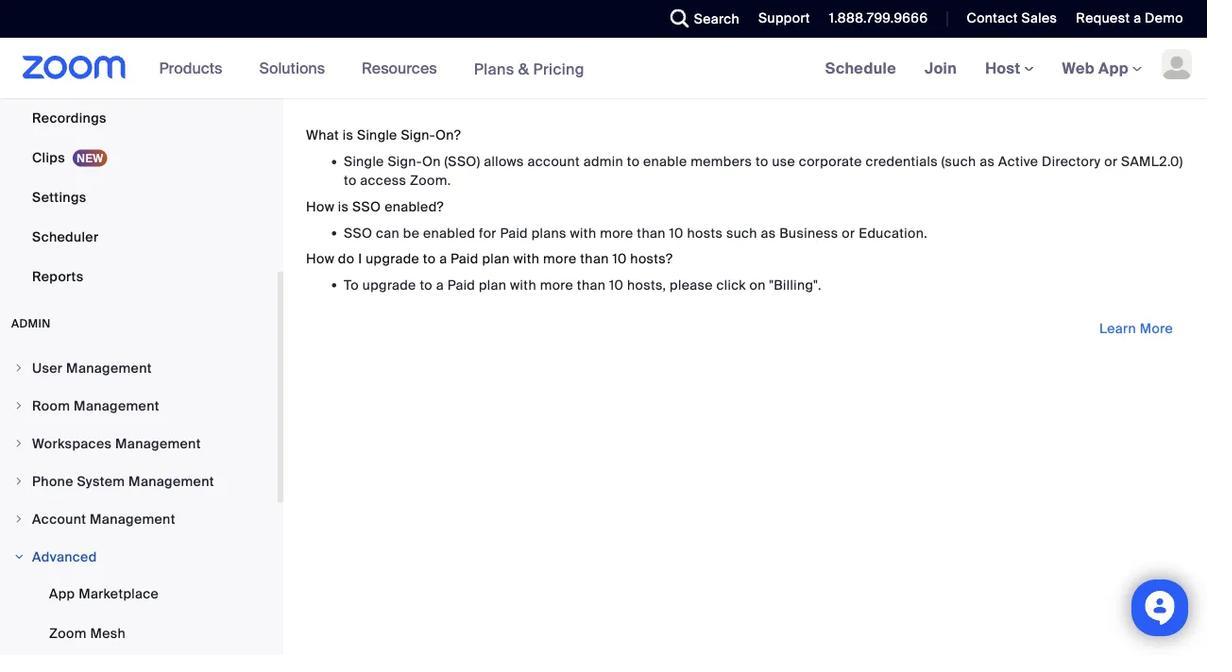 Task type: describe. For each thing, give the bounding box(es) containing it.
contact sales
[[967, 9, 1058, 27]]

app inside meetings navigation
[[1099, 58, 1129, 78]]

on
[[422, 153, 441, 170]]

pricing
[[533, 59, 585, 79]]

demo
[[1146, 9, 1184, 27]]

enabled
[[423, 224, 476, 242]]

1 vertical spatial than
[[581, 250, 609, 268]]

0 vertical spatial a
[[1134, 9, 1142, 27]]

0 vertical spatial than
[[637, 224, 666, 242]]

1 how from the top
[[306, 198, 335, 215]]

corporate
[[799, 153, 863, 170]]

hosts
[[688, 224, 723, 242]]

mesh
[[90, 625, 126, 643]]

host button
[[986, 58, 1034, 78]]

advanced
[[32, 549, 97, 566]]

product information navigation
[[145, 38, 599, 100]]

1 vertical spatial upgrade
[[363, 277, 416, 294]]

active
[[999, 153, 1039, 170]]

members
[[691, 153, 753, 170]]

1 vertical spatial as
[[761, 224, 776, 242]]

2 vertical spatial more
[[540, 277, 574, 294]]

web app
[[1063, 58, 1129, 78]]

0 vertical spatial is
[[343, 127, 354, 144]]

products
[[159, 58, 222, 78]]

personal menu menu
[[0, 0, 278, 298]]

app marketplace
[[49, 585, 159, 603]]

right image inside the advanced menu item
[[13, 552, 25, 563]]

banner containing products
[[0, 38, 1208, 100]]

sales
[[1022, 9, 1058, 27]]

room management
[[32, 397, 160, 415]]

business
[[780, 224, 839, 242]]

recordings link
[[0, 99, 278, 137]]

do
[[338, 250, 355, 268]]

0 vertical spatial or
[[1105, 153, 1118, 170]]

room management menu item
[[0, 388, 278, 424]]

plans & pricing
[[474, 59, 585, 79]]

workspaces management menu item
[[0, 426, 278, 462]]

1 vertical spatial sso
[[344, 224, 373, 242]]

request a demo
[[1077, 9, 1184, 27]]

0 vertical spatial 10
[[670, 224, 684, 242]]

0 vertical spatial plan
[[482, 250, 510, 268]]

phone system management
[[32, 473, 214, 491]]

web app button
[[1063, 58, 1143, 78]]

account management
[[32, 511, 176, 528]]

clips link
[[0, 139, 278, 177]]

what
[[306, 127, 339, 144]]

hosts,
[[628, 277, 667, 294]]

reports link
[[0, 258, 278, 296]]

2 vertical spatial a
[[436, 277, 444, 294]]

1 vertical spatial paid
[[451, 250, 479, 268]]

right image for user management
[[13, 363, 25, 374]]

enabled?
[[385, 198, 444, 215]]

settings link
[[0, 179, 278, 216]]

saml2.0)
[[1122, 153, 1184, 170]]

0 vertical spatial more
[[600, 224, 634, 242]]

user management
[[32, 360, 152, 377]]

1 vertical spatial 10
[[613, 250, 627, 268]]

workspaces
[[32, 435, 112, 453]]

1 vertical spatial a
[[440, 250, 447, 268]]

(sso)
[[445, 153, 481, 170]]

phone
[[32, 473, 73, 491]]

0 horizontal spatial or
[[842, 224, 856, 242]]

0 vertical spatial sso
[[353, 198, 381, 215]]

scheduler
[[32, 228, 99, 246]]

&
[[519, 59, 530, 79]]

marketplace
[[79, 585, 159, 603]]

right image for workspaces management
[[13, 439, 25, 450]]

zoom mesh link
[[0, 615, 278, 653]]

join link
[[911, 38, 972, 98]]

1 vertical spatial is
[[338, 198, 349, 215]]

2 vertical spatial than
[[577, 277, 606, 294]]

app inside advanced menu
[[49, 585, 75, 603]]

2 vertical spatial paid
[[448, 277, 476, 294]]

request
[[1077, 9, 1131, 27]]

resources button
[[362, 38, 446, 98]]

right image for account
[[13, 514, 25, 525]]

access
[[360, 172, 407, 189]]

learn
[[1100, 320, 1137, 338]]

to
[[344, 277, 359, 294]]

can
[[376, 224, 400, 242]]

host
[[986, 58, 1025, 78]]

management for room management
[[74, 397, 160, 415]]

2 how from the top
[[306, 250, 335, 268]]

hosts?
[[631, 250, 673, 268]]

1 vertical spatial with
[[514, 250, 540, 268]]

1 vertical spatial more
[[543, 250, 577, 268]]

web
[[1063, 58, 1095, 78]]

management for user management
[[66, 360, 152, 377]]

clips
[[32, 149, 65, 166]]

scheduler link
[[0, 218, 278, 256]]

solutions button
[[259, 38, 334, 98]]

more
[[1140, 320, 1174, 338]]

i
[[358, 250, 362, 268]]

advanced menu
[[0, 576, 278, 656]]

zoom mesh
[[49, 625, 126, 643]]



Task type: vqa. For each thing, say whether or not it's contained in the screenshot.
1st cell
no



Task type: locate. For each thing, give the bounding box(es) containing it.
single
[[357, 127, 398, 144], [344, 153, 384, 170]]

resources
[[362, 58, 437, 78]]

1 vertical spatial right image
[[13, 401, 25, 412]]

plans & pricing link
[[474, 59, 585, 79], [474, 59, 585, 79]]

more
[[600, 224, 634, 242], [543, 250, 577, 268], [540, 277, 574, 294]]

use
[[773, 153, 796, 170]]

how down what
[[306, 198, 335, 215]]

1 vertical spatial right image
[[13, 514, 25, 525]]

admin menu menu
[[0, 351, 278, 656]]

right image inside user management menu item
[[13, 363, 25, 374]]

system
[[77, 473, 125, 491]]

1 horizontal spatial app
[[1099, 58, 1129, 78]]

account
[[528, 153, 580, 170]]

0 vertical spatial right image
[[13, 363, 25, 374]]

sign- up access
[[388, 153, 422, 170]]

learn more link
[[1089, 314, 1185, 344]]

management for workspaces management
[[115, 435, 201, 453]]

10 left hosts?
[[613, 250, 627, 268]]

sso down access
[[353, 198, 381, 215]]

education.
[[859, 224, 928, 242]]

or
[[1105, 153, 1118, 170], [842, 224, 856, 242]]

is right what
[[343, 127, 354, 144]]

2 vertical spatial with
[[510, 277, 537, 294]]

right image left advanced
[[13, 552, 25, 563]]

join
[[925, 58, 958, 78]]

right image
[[13, 476, 25, 488], [13, 514, 25, 525], [13, 552, 25, 563]]

right image inside 'phone system management' menu item
[[13, 476, 25, 488]]

3 right image from the top
[[13, 439, 25, 450]]

2 right image from the top
[[13, 401, 25, 412]]

right image for phone
[[13, 476, 25, 488]]

management down workspaces management menu item
[[129, 473, 214, 491]]

on
[[750, 277, 766, 294]]

management for account management
[[90, 511, 176, 528]]

recordings
[[32, 109, 107, 127]]

such
[[727, 224, 758, 242]]

than up hosts?
[[637, 224, 666, 242]]

as right such
[[761, 224, 776, 242]]

1.888.799.9666 button up the schedule link on the top right of page
[[830, 9, 929, 27]]

sso up 'i'
[[344, 224, 373, 242]]

0 vertical spatial paid
[[500, 224, 528, 242]]

app
[[1099, 58, 1129, 78], [49, 585, 75, 603]]

1 vertical spatial single
[[344, 153, 384, 170]]

management inside 'menu item'
[[74, 397, 160, 415]]

account
[[32, 511, 86, 528]]

is up do
[[338, 198, 349, 215]]

to
[[627, 153, 640, 170], [756, 153, 769, 170], [344, 172, 357, 189], [423, 250, 436, 268], [420, 277, 433, 294]]

right image left phone
[[13, 476, 25, 488]]

credentials
[[866, 153, 938, 170]]

1 right image from the top
[[13, 363, 25, 374]]

reports
[[32, 268, 84, 285]]

sign- up "on"
[[401, 127, 436, 144]]

solutions
[[259, 58, 325, 78]]

as
[[980, 153, 995, 170], [761, 224, 776, 242]]

sso
[[353, 198, 381, 215], [344, 224, 373, 242]]

2 vertical spatial right image
[[13, 552, 25, 563]]

meetings navigation
[[812, 38, 1208, 100]]

10
[[670, 224, 684, 242], [613, 250, 627, 268], [610, 277, 624, 294]]

app down advanced
[[49, 585, 75, 603]]

1.888.799.9666 button up schedule
[[815, 0, 933, 38]]

1.888.799.9666 button
[[815, 0, 933, 38], [830, 9, 929, 27]]

upgrade right 'to'
[[363, 277, 416, 294]]

right image left room
[[13, 401, 25, 412]]

zoom
[[49, 625, 87, 643]]

0 vertical spatial single
[[357, 127, 398, 144]]

app marketplace link
[[0, 576, 278, 613]]

management down 'phone system management' menu item
[[90, 511, 176, 528]]

advanced menu item
[[0, 540, 278, 576]]

1 vertical spatial or
[[842, 224, 856, 242]]

profile picture image
[[1162, 49, 1193, 79]]

than left hosts?
[[581, 250, 609, 268]]

products button
[[159, 38, 231, 98]]

search
[[694, 10, 740, 27]]

0 vertical spatial sign-
[[401, 127, 436, 144]]

right image for room management
[[13, 401, 25, 412]]

0 vertical spatial as
[[980, 153, 995, 170]]

app right web
[[1099, 58, 1129, 78]]

management down "room management" 'menu item'
[[115, 435, 201, 453]]

or right business
[[842, 224, 856, 242]]

enable
[[644, 153, 688, 170]]

than left hosts,
[[577, 277, 606, 294]]

contact
[[967, 9, 1019, 27]]

admin
[[584, 153, 624, 170]]

plans
[[474, 59, 515, 79]]

what is single sign-on? single sign-on (sso) allows account admin to enable members to use corporate credentials (such as active directory or saml2.0) to access zoom. how is sso enabled? sso can be enabled for paid plans with more than 10 hosts such as business or education. how do i upgrade to a paid plan with more than 10 hosts? to upgrade to a paid plan with more than 10 hosts, please click on "billing".
[[306, 127, 1184, 294]]

(such
[[942, 153, 977, 170]]

"billing".
[[770, 277, 822, 294]]

banner
[[0, 38, 1208, 100]]

1.888.799.9666
[[830, 9, 929, 27]]

allows
[[484, 153, 524, 170]]

side navigation navigation
[[0, 0, 284, 656]]

plans
[[532, 224, 567, 242]]

0 horizontal spatial as
[[761, 224, 776, 242]]

phone system management menu item
[[0, 464, 278, 500]]

1 vertical spatial how
[[306, 250, 335, 268]]

right image left the account
[[13, 514, 25, 525]]

settings
[[32, 189, 86, 206]]

0 vertical spatial with
[[570, 224, 597, 242]]

1 vertical spatial app
[[49, 585, 75, 603]]

or right directory
[[1105, 153, 1118, 170]]

as right (such
[[980, 153, 995, 170]]

on?
[[436, 127, 461, 144]]

1 vertical spatial sign-
[[388, 153, 422, 170]]

account management menu item
[[0, 502, 278, 538]]

2 vertical spatial 10
[[610, 277, 624, 294]]

upgrade
[[366, 250, 420, 268], [363, 277, 416, 294]]

3 right image from the top
[[13, 552, 25, 563]]

how
[[306, 198, 335, 215], [306, 250, 335, 268]]

how left do
[[306, 250, 335, 268]]

1 vertical spatial plan
[[479, 277, 507, 294]]

0 vertical spatial app
[[1099, 58, 1129, 78]]

right image inside "room management" 'menu item'
[[13, 401, 25, 412]]

admin
[[11, 317, 51, 331]]

is
[[343, 127, 354, 144], [338, 198, 349, 215]]

10 left hosts,
[[610, 277, 624, 294]]

be
[[403, 224, 420, 242]]

learn more
[[1100, 320, 1174, 338]]

right image
[[13, 363, 25, 374], [13, 401, 25, 412], [13, 439, 25, 450]]

1 right image from the top
[[13, 476, 25, 488]]

contact sales link
[[953, 0, 1063, 38], [967, 9, 1058, 27]]

1 horizontal spatial as
[[980, 153, 995, 170]]

zoom logo image
[[23, 56, 126, 79]]

schedule
[[826, 58, 897, 78]]

0 vertical spatial upgrade
[[366, 250, 420, 268]]

please
[[670, 277, 713, 294]]

paid
[[500, 224, 528, 242], [451, 250, 479, 268], [448, 277, 476, 294]]

search button
[[657, 0, 745, 38]]

management up workspaces management
[[74, 397, 160, 415]]

user
[[32, 360, 63, 377]]

room
[[32, 397, 70, 415]]

management up room management
[[66, 360, 152, 377]]

right image inside workspaces management menu item
[[13, 439, 25, 450]]

right image inside the account management menu item
[[13, 514, 25, 525]]

0 horizontal spatial app
[[49, 585, 75, 603]]

0 vertical spatial right image
[[13, 476, 25, 488]]

a
[[1134, 9, 1142, 27], [440, 250, 447, 268], [436, 277, 444, 294]]

support
[[759, 9, 811, 27]]

right image left user
[[13, 363, 25, 374]]

2 right image from the top
[[13, 514, 25, 525]]

zoom.
[[410, 172, 451, 189]]

schedule link
[[812, 38, 911, 98]]

click
[[717, 277, 746, 294]]

1 horizontal spatial or
[[1105, 153, 1118, 170]]

directory
[[1043, 153, 1102, 170]]

10 left the hosts at the top of page
[[670, 224, 684, 242]]

upgrade down can
[[366, 250, 420, 268]]

workspaces management
[[32, 435, 201, 453]]

user management menu item
[[0, 351, 278, 387]]

right image left "workspaces"
[[13, 439, 25, 450]]

2 vertical spatial right image
[[13, 439, 25, 450]]

for
[[479, 224, 497, 242]]

0 vertical spatial how
[[306, 198, 335, 215]]



